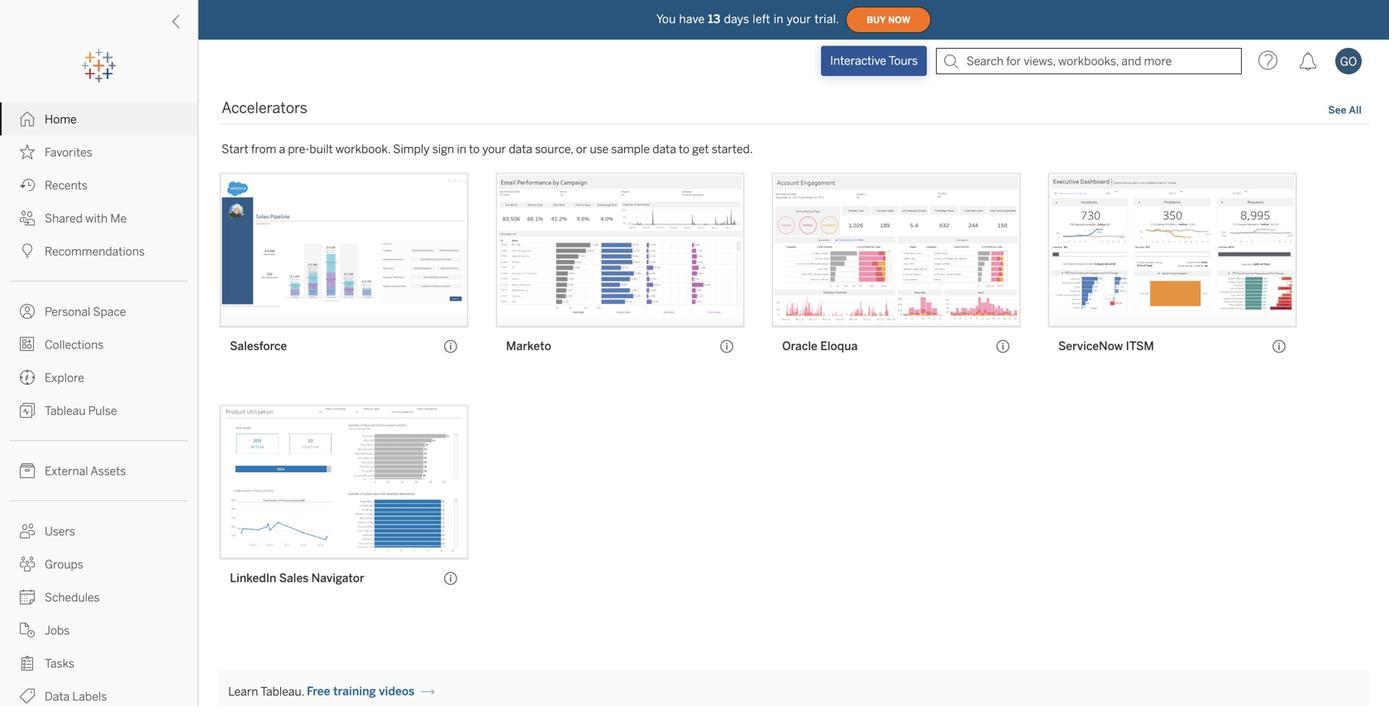 Task type: locate. For each thing, give the bounding box(es) containing it.
sign
[[432, 143, 454, 156]]

linkedin
[[230, 572, 276, 586]]

1 to from the left
[[469, 143, 480, 156]]

marketo
[[506, 340, 551, 353]]

0 horizontal spatial your
[[482, 143, 506, 156]]

1 horizontal spatial in
[[774, 12, 783, 26]]

all
[[1349, 104, 1362, 116]]

jobs
[[45, 625, 70, 638]]

users
[[45, 525, 75, 539]]

0 vertical spatial your
[[787, 12, 811, 26]]

recommendations link
[[0, 235, 198, 268]]

data
[[45, 691, 70, 704]]

with
[[85, 212, 108, 226]]

right arrow image
[[420, 686, 434, 700]]

learn tableau.
[[228, 686, 304, 699]]

source,
[[535, 143, 573, 156]]

pulse
[[88, 405, 117, 418]]

in
[[774, 12, 783, 26], [457, 143, 466, 156]]

in right 'sign'
[[457, 143, 466, 156]]

buy now button
[[846, 7, 931, 33]]

users link
[[0, 515, 198, 548]]

jobs link
[[0, 614, 198, 647]]

data labels link
[[0, 680, 198, 707]]

0 horizontal spatial in
[[457, 143, 466, 156]]

explore
[[45, 372, 84, 385]]

main navigation. press the up and down arrow keys to access links. element
[[0, 103, 198, 707]]

workbook.
[[335, 143, 390, 156]]

in right left
[[774, 12, 783, 26]]

tours
[[889, 54, 918, 68]]

start
[[222, 143, 248, 156]]

recents link
[[0, 169, 198, 202]]

shared
[[45, 212, 83, 226]]

home link
[[0, 103, 198, 136]]

buy now
[[867, 15, 910, 25]]

interactive
[[830, 54, 886, 68]]

schedules
[[45, 592, 100, 605]]

tableau.
[[260, 686, 304, 699]]

groups
[[45, 559, 83, 572]]

see all
[[1328, 104, 1362, 116]]

labels
[[72, 691, 107, 704]]

pre-
[[288, 143, 309, 156]]

0 horizontal spatial to
[[469, 143, 480, 156]]

to
[[469, 143, 480, 156], [679, 143, 690, 156]]

data
[[509, 143, 532, 156], [652, 143, 676, 156]]

explore link
[[0, 361, 198, 394]]

0 vertical spatial in
[[774, 12, 783, 26]]

to right 'sign'
[[469, 143, 480, 156]]

learn
[[228, 686, 258, 699]]

left
[[753, 12, 770, 26]]

1 horizontal spatial data
[[652, 143, 676, 156]]

recommendations
[[45, 245, 145, 259]]

personal space
[[45, 306, 126, 319]]

built
[[309, 143, 333, 156]]

tableau pulse
[[45, 405, 117, 418]]

servicenow itsm
[[1058, 340, 1154, 353]]

data left source,
[[509, 143, 532, 156]]

oracle
[[782, 340, 817, 353]]

salesforce
[[230, 340, 287, 353]]

to left get
[[679, 143, 690, 156]]

0 horizontal spatial data
[[509, 143, 532, 156]]

1 vertical spatial your
[[482, 143, 506, 156]]

navigator
[[311, 572, 364, 586]]

me
[[110, 212, 127, 226]]

schedules link
[[0, 581, 198, 614]]

2 data from the left
[[652, 143, 676, 156]]

your right 'sign'
[[482, 143, 506, 156]]

1 horizontal spatial to
[[679, 143, 690, 156]]

navigation panel element
[[0, 50, 198, 707]]

your left trial.
[[787, 12, 811, 26]]

data right sample
[[652, 143, 676, 156]]

see all link
[[1327, 102, 1363, 119]]

training
[[333, 686, 376, 699]]

your
[[787, 12, 811, 26], [482, 143, 506, 156]]

a
[[279, 143, 285, 156]]



Task type: vqa. For each thing, say whether or not it's contained in the screenshot.
Pause Auto Updates image
no



Task type: describe. For each thing, give the bounding box(es) containing it.
interactive tours
[[830, 54, 918, 68]]

or
[[576, 143, 587, 156]]

tableau
[[45, 405, 86, 418]]

home
[[45, 113, 77, 127]]

1 horizontal spatial your
[[787, 12, 811, 26]]

personal
[[45, 306, 90, 319]]

favorites link
[[0, 136, 198, 169]]

assets
[[90, 465, 126, 479]]

shared with me link
[[0, 202, 198, 235]]

recents
[[45, 179, 87, 193]]

personal space link
[[0, 295, 198, 328]]

2 to from the left
[[679, 143, 690, 156]]

favorites
[[45, 146, 92, 160]]

start from a pre-built workbook. simply sign in to your data source, or use sample data to get started.
[[222, 143, 753, 156]]

oracle eloqua
[[782, 340, 858, 353]]

free
[[307, 686, 330, 699]]

from
[[251, 143, 276, 156]]

linkedin sales navigator
[[230, 572, 364, 586]]

collections
[[45, 339, 104, 352]]

get
[[692, 143, 709, 156]]

tableau pulse link
[[0, 394, 198, 427]]

Search for views, workbooks, and more text field
[[936, 48, 1242, 74]]

collections link
[[0, 328, 198, 361]]

you
[[656, 12, 676, 26]]

1 vertical spatial in
[[457, 143, 466, 156]]

you have 13 days left in your trial.
[[656, 12, 839, 26]]

have
[[679, 12, 705, 26]]

days
[[724, 12, 749, 26]]

trial.
[[815, 12, 839, 26]]

13
[[708, 12, 721, 26]]

space
[[93, 306, 126, 319]]

started.
[[712, 143, 753, 156]]

shared with me
[[45, 212, 127, 226]]

tasks
[[45, 658, 74, 671]]

simply
[[393, 143, 430, 156]]

accelerators
[[222, 99, 307, 117]]

buy
[[867, 15, 886, 25]]

external
[[45, 465, 88, 479]]

itsm
[[1126, 340, 1154, 353]]

free training videos link
[[307, 686, 434, 700]]

use
[[590, 143, 609, 156]]

eloqua
[[820, 340, 858, 353]]

groups link
[[0, 548, 198, 581]]

external assets link
[[0, 455, 198, 488]]

see
[[1328, 104, 1347, 116]]

free training videos
[[307, 686, 415, 699]]

data labels
[[45, 691, 107, 704]]

servicenow
[[1058, 340, 1123, 353]]

sample
[[611, 143, 650, 156]]

videos
[[379, 686, 415, 699]]

sales
[[279, 572, 309, 586]]

1 data from the left
[[509, 143, 532, 156]]

tasks link
[[0, 647, 198, 680]]

now
[[888, 15, 910, 25]]

external assets
[[45, 465, 126, 479]]



